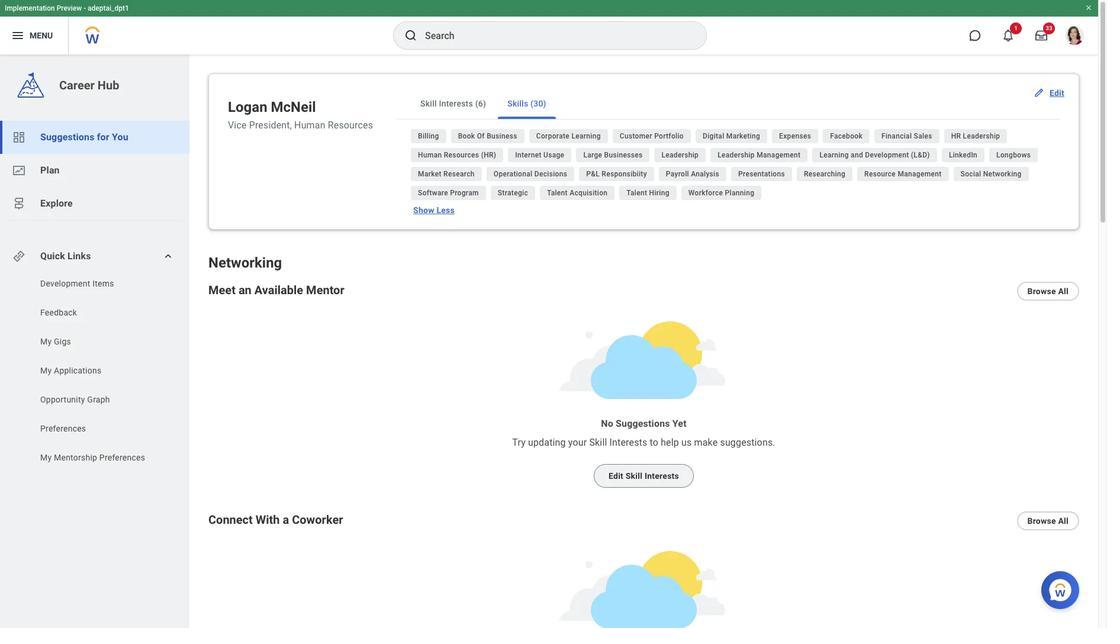 Task type: locate. For each thing, give the bounding box(es) containing it.
0 vertical spatial preferences
[[40, 424, 86, 434]]

browse all link
[[1017, 282, 1080, 301], [1017, 512, 1080, 531]]

3 my from the top
[[40, 453, 52, 463]]

to
[[650, 437, 659, 448]]

edit inside button
[[1050, 88, 1065, 98]]

development up resource
[[866, 151, 910, 159]]

1 vertical spatial human
[[418, 151, 442, 159]]

preferences down preferences "link"
[[99, 453, 145, 463]]

0 vertical spatial resources
[[328, 120, 373, 131]]

edit down try updating your skill interests to help us make suggestions.
[[609, 471, 624, 481]]

1 horizontal spatial resources
[[444, 151, 479, 159]]

development
[[866, 151, 910, 159], [40, 279, 90, 288]]

browse
[[1028, 287, 1057, 296], [1028, 516, 1057, 526]]

talent hiring
[[627, 189, 670, 197]]

0 vertical spatial interests
[[439, 99, 473, 108]]

1 browse from the top
[[1028, 287, 1057, 296]]

1 horizontal spatial preferences
[[99, 453, 145, 463]]

all for connect with a coworker
[[1059, 516, 1069, 526]]

suggestions up try updating your skill interests to help us make suggestions.
[[616, 418, 670, 429]]

usage
[[544, 151, 565, 159]]

0 vertical spatial browse all
[[1028, 287, 1069, 296]]

opportunity
[[40, 395, 85, 405]]

my mentorship preferences
[[40, 453, 145, 463]]

planning
[[725, 189, 755, 197]]

hr leadership
[[952, 132, 1001, 140]]

skills (30)
[[508, 99, 547, 108]]

0 vertical spatial suggestions
[[40, 131, 95, 143]]

workforce
[[689, 189, 723, 197]]

all for meet an available mentor
[[1059, 287, 1069, 296]]

leadership
[[963, 132, 1001, 140], [662, 151, 699, 159], [718, 151, 755, 159]]

learning and development (l&d)
[[820, 151, 930, 159]]

browse all link for connect with a coworker
[[1017, 512, 1080, 531]]

analysis
[[691, 170, 720, 178]]

decisions
[[535, 170, 568, 178]]

research
[[444, 170, 475, 178]]

book
[[458, 132, 475, 140]]

my left gigs
[[40, 337, 52, 347]]

0 horizontal spatial preferences
[[40, 424, 86, 434]]

financial
[[882, 132, 912, 140]]

management down expenses
[[757, 151, 801, 159]]

leadership right 'hr'
[[963, 132, 1001, 140]]

learning up researching
[[820, 151, 849, 159]]

1 vertical spatial management
[[898, 170, 942, 178]]

items
[[93, 279, 114, 288]]

list
[[0, 121, 190, 220], [0, 278, 190, 467]]

0 vertical spatial browse all link
[[1017, 282, 1080, 301]]

customer
[[620, 132, 653, 140]]

(l&d)
[[912, 151, 930, 159]]

human up market
[[418, 151, 442, 159]]

1 vertical spatial resources
[[444, 151, 479, 159]]

longbows
[[997, 151, 1031, 159]]

development down quick links
[[40, 279, 90, 288]]

0 vertical spatial management
[[757, 151, 801, 159]]

updating
[[528, 437, 566, 448]]

yet
[[673, 418, 687, 429]]

notifications large image
[[1003, 30, 1015, 41]]

skill up billing
[[421, 99, 437, 108]]

2 vertical spatial skill
[[626, 471, 643, 481]]

preferences down 'opportunity'
[[40, 424, 86, 434]]

preferences inside "link"
[[40, 424, 86, 434]]

talent acquisition
[[547, 189, 608, 197]]

33
[[1046, 25, 1053, 31]]

suggestions for you
[[40, 131, 128, 143]]

0 vertical spatial human
[[294, 120, 326, 131]]

(6)
[[475, 99, 486, 108]]

my left mentorship
[[40, 453, 52, 463]]

1 my from the top
[[40, 337, 52, 347]]

0 horizontal spatial talent
[[547, 189, 568, 197]]

edit right edit icon
[[1050, 88, 1065, 98]]

1 horizontal spatial suggestions
[[616, 418, 670, 429]]

large businesses
[[584, 151, 643, 159]]

learning up large
[[572, 132, 601, 140]]

0 vertical spatial skill
[[421, 99, 437, 108]]

2 browse all from the top
[[1028, 516, 1069, 526]]

1 horizontal spatial leadership
[[718, 151, 755, 159]]

tab list containing skill interests (6)
[[397, 88, 1060, 120]]

0 horizontal spatial suggestions
[[40, 131, 95, 143]]

0 horizontal spatial skill
[[421, 99, 437, 108]]

logan mcneil vice president, human resources
[[228, 99, 373, 131]]

0 vertical spatial learning
[[572, 132, 601, 140]]

no
[[601, 418, 614, 429]]

of
[[477, 132, 485, 140]]

strategic
[[498, 189, 528, 197]]

resource management
[[865, 170, 942, 178]]

1 horizontal spatial talent
[[627, 189, 648, 197]]

0 horizontal spatial human
[[294, 120, 326, 131]]

internet usage
[[516, 151, 565, 159]]

onboarding home image
[[12, 163, 26, 178]]

skill
[[421, 99, 437, 108], [590, 437, 607, 448], [626, 471, 643, 481]]

0 vertical spatial list
[[0, 121, 190, 220]]

preferences link
[[39, 423, 161, 435]]

1 horizontal spatial edit
[[1050, 88, 1065, 98]]

skill down try updating your skill interests to help us make suggestions.
[[626, 471, 643, 481]]

link image
[[12, 249, 26, 264]]

connect with a coworker
[[209, 513, 343, 527]]

networking down "longbows"
[[984, 170, 1022, 178]]

1 horizontal spatial management
[[898, 170, 942, 178]]

with
[[256, 513, 280, 527]]

talent left 'hiring'
[[627, 189, 648, 197]]

my down my gigs
[[40, 366, 52, 376]]

p&l responsibiity
[[587, 170, 647, 178]]

0 vertical spatial browse
[[1028, 287, 1057, 296]]

1 vertical spatial browse
[[1028, 516, 1057, 526]]

interests left (6)
[[439, 99, 473, 108]]

businesses
[[605, 151, 643, 159]]

1 horizontal spatial skill
[[590, 437, 607, 448]]

my applications link
[[39, 365, 161, 377]]

leadership management
[[718, 151, 801, 159]]

1 list from the top
[[0, 121, 190, 220]]

0 vertical spatial my
[[40, 337, 52, 347]]

quick links
[[40, 251, 91, 262]]

show less
[[414, 205, 455, 215]]

leadership for leadership management
[[718, 151, 755, 159]]

browse for meet an available mentor
[[1028, 287, 1057, 296]]

1 vertical spatial all
[[1059, 516, 1069, 526]]

tab list
[[397, 88, 1060, 120]]

talent
[[547, 189, 568, 197], [627, 189, 648, 197]]

suggestions left for
[[40, 131, 95, 143]]

1 vertical spatial browse all
[[1028, 516, 1069, 526]]

browse all link for meet an available mentor
[[1017, 282, 1080, 301]]

browse all
[[1028, 287, 1069, 296], [1028, 516, 1069, 526]]

0 vertical spatial development
[[866, 151, 910, 159]]

gigs
[[54, 337, 71, 347]]

management down (l&d)
[[898, 170, 942, 178]]

market research
[[418, 170, 475, 178]]

skill right the your
[[590, 437, 607, 448]]

responsibiity
[[602, 170, 647, 178]]

2 talent from the left
[[627, 189, 648, 197]]

1 vertical spatial my
[[40, 366, 52, 376]]

1 vertical spatial preferences
[[99, 453, 145, 463]]

-
[[84, 4, 86, 12]]

management for leadership management
[[757, 151, 801, 159]]

edit inside "button"
[[609, 471, 624, 481]]

1 all from the top
[[1059, 287, 1069, 296]]

2 vertical spatial my
[[40, 453, 52, 463]]

1 browse all from the top
[[1028, 287, 1069, 296]]

2 browse all link from the top
[[1017, 512, 1080, 531]]

1 vertical spatial networking
[[209, 255, 282, 271]]

suggestions
[[40, 131, 95, 143], [616, 418, 670, 429]]

hub
[[98, 78, 119, 92]]

1 button
[[996, 23, 1022, 49]]

digital
[[703, 132, 725, 140]]

customer portfolio
[[620, 132, 684, 140]]

2 all from the top
[[1059, 516, 1069, 526]]

human inside logan mcneil vice president, human resources
[[294, 120, 326, 131]]

networking up an
[[209, 255, 282, 271]]

1 vertical spatial skill
[[590, 437, 607, 448]]

33 button
[[1029, 23, 1056, 49]]

2 horizontal spatial skill
[[626, 471, 643, 481]]

development items
[[40, 279, 114, 288]]

digital marketing
[[703, 132, 761, 140]]

networking
[[984, 170, 1022, 178], [209, 255, 282, 271]]

talent down decisions
[[547, 189, 568, 197]]

0 horizontal spatial development
[[40, 279, 90, 288]]

talent for talent hiring
[[627, 189, 648, 197]]

1 browse all link from the top
[[1017, 282, 1080, 301]]

my
[[40, 337, 52, 347], [40, 366, 52, 376], [40, 453, 52, 463]]

leadership up the payroll
[[662, 151, 699, 159]]

2 my from the top
[[40, 366, 52, 376]]

feedback link
[[39, 307, 161, 319]]

facebook
[[831, 132, 863, 140]]

interests down 'no suggestions yet'
[[610, 437, 648, 448]]

1
[[1015, 25, 1018, 31]]

browse for connect with a coworker
[[1028, 516, 1057, 526]]

0 horizontal spatial leadership
[[662, 151, 699, 159]]

1 horizontal spatial development
[[866, 151, 910, 159]]

my for my mentorship preferences
[[40, 453, 52, 463]]

0 vertical spatial edit
[[1050, 88, 1065, 98]]

leadership down 'digital marketing'
[[718, 151, 755, 159]]

0 horizontal spatial management
[[757, 151, 801, 159]]

0 vertical spatial networking
[[984, 170, 1022, 178]]

interests
[[439, 99, 473, 108], [610, 437, 648, 448], [645, 471, 679, 481]]

close environment banner image
[[1086, 4, 1093, 11]]

0 horizontal spatial networking
[[209, 255, 282, 271]]

1 vertical spatial browse all link
[[1017, 512, 1080, 531]]

list containing development items
[[0, 278, 190, 467]]

list containing suggestions for you
[[0, 121, 190, 220]]

corporate learning
[[537, 132, 601, 140]]

my for my applications
[[40, 366, 52, 376]]

1 horizontal spatial learning
[[820, 151, 849, 159]]

linkedin
[[949, 151, 978, 159]]

1 horizontal spatial human
[[418, 151, 442, 159]]

human down mcneil
[[294, 120, 326, 131]]

suggestions inside list
[[40, 131, 95, 143]]

edit skill interests button
[[594, 464, 694, 488]]

talent for talent acquisition
[[547, 189, 568, 197]]

resource
[[865, 170, 896, 178]]

1 talent from the left
[[547, 189, 568, 197]]

billing
[[418, 132, 439, 140]]

meet
[[209, 283, 236, 297]]

show less button
[[411, 205, 460, 215]]

0 horizontal spatial resources
[[328, 120, 373, 131]]

interests down to at the bottom
[[645, 471, 679, 481]]

skill inside button
[[421, 99, 437, 108]]

quick
[[40, 251, 65, 262]]

links
[[68, 251, 91, 262]]

1 vertical spatial list
[[0, 278, 190, 467]]

search image
[[404, 28, 418, 43]]

1 vertical spatial learning
[[820, 151, 849, 159]]

0 horizontal spatial edit
[[609, 471, 624, 481]]

1 vertical spatial edit
[[609, 471, 624, 481]]

2 browse from the top
[[1028, 516, 1057, 526]]

0 vertical spatial all
[[1059, 287, 1069, 296]]

interests inside button
[[439, 99, 473, 108]]

1 vertical spatial development
[[40, 279, 90, 288]]

2 vertical spatial interests
[[645, 471, 679, 481]]

2 list from the top
[[0, 278, 190, 467]]



Task type: describe. For each thing, give the bounding box(es) containing it.
edit for edit
[[1050, 88, 1065, 98]]

presentations
[[739, 170, 785, 178]]

justify image
[[11, 28, 25, 43]]

available
[[255, 283, 303, 297]]

social
[[961, 170, 982, 178]]

implementation
[[5, 4, 55, 12]]

book of business
[[458, 132, 518, 140]]

explore link
[[0, 187, 190, 220]]

menu banner
[[0, 0, 1099, 54]]

mentor
[[306, 283, 345, 297]]

skills (30) button
[[498, 88, 556, 119]]

Search Workday  search field
[[425, 23, 682, 49]]

browse all for meet an available mentor
[[1028, 287, 1069, 296]]

inbox large image
[[1036, 30, 1048, 41]]

edit image
[[1034, 87, 1045, 99]]

skills
[[508, 99, 529, 108]]

skill interests (6)
[[421, 99, 486, 108]]

p&l
[[587, 170, 600, 178]]

less
[[437, 205, 455, 215]]

software
[[418, 189, 448, 197]]

mcneil
[[271, 99, 316, 116]]

hr
[[952, 132, 962, 140]]

payroll analysis
[[666, 170, 720, 178]]

skill inside "button"
[[626, 471, 643, 481]]

resources inside logan mcneil vice president, human resources
[[328, 120, 373, 131]]

my for my gigs
[[40, 337, 52, 347]]

program
[[450, 189, 479, 197]]

your
[[569, 437, 587, 448]]

browse all for connect with a coworker
[[1028, 516, 1069, 526]]

coworker
[[292, 513, 343, 527]]

workforce planning
[[689, 189, 755, 197]]

president,
[[249, 120, 292, 131]]

career hub
[[59, 78, 119, 92]]

a
[[283, 513, 289, 527]]

expenses
[[780, 132, 812, 140]]

try updating your skill interests to help us make suggestions.
[[513, 437, 776, 448]]

suggestions.
[[721, 437, 776, 448]]

social networking
[[961, 170, 1022, 178]]

0 horizontal spatial learning
[[572, 132, 601, 140]]

interests inside "button"
[[645, 471, 679, 481]]

edit button
[[1029, 81, 1072, 105]]

career
[[59, 78, 95, 92]]

my applications
[[40, 366, 102, 376]]

for
[[97, 131, 109, 143]]

mentorship
[[54, 453, 97, 463]]

portfolio
[[655, 132, 684, 140]]

my gigs link
[[39, 336, 161, 348]]

profile logan mcneil image
[[1066, 26, 1085, 47]]

human resources (hr)
[[418, 151, 497, 159]]

plan link
[[0, 154, 190, 187]]

adeptai_dpt1
[[88, 4, 129, 12]]

hiring
[[650, 189, 670, 197]]

software program
[[418, 189, 479, 197]]

development items link
[[39, 278, 161, 290]]

1 vertical spatial suggestions
[[616, 418, 670, 429]]

chevron up small image
[[162, 251, 174, 262]]

corporate
[[537, 132, 570, 140]]

operational
[[494, 170, 533, 178]]

an
[[239, 283, 252, 297]]

feedback
[[40, 308, 77, 317]]

vice
[[228, 120, 247, 131]]

1 horizontal spatial networking
[[984, 170, 1022, 178]]

menu
[[30, 31, 53, 40]]

suggestions for you link
[[0, 121, 190, 154]]

development inside list
[[40, 279, 90, 288]]

implementation preview -   adeptai_dpt1
[[5, 4, 129, 12]]

try
[[513, 437, 526, 448]]

internet
[[516, 151, 542, 159]]

business
[[487, 132, 518, 140]]

us
[[682, 437, 692, 448]]

edit for edit skill interests
[[609, 471, 624, 481]]

management for resource management
[[898, 170, 942, 178]]

large
[[584, 151, 603, 159]]

timeline milestone image
[[12, 197, 26, 211]]

dashboard image
[[12, 130, 26, 145]]

2 horizontal spatial leadership
[[963, 132, 1001, 140]]

researching
[[804, 170, 846, 178]]

1 vertical spatial interests
[[610, 437, 648, 448]]

financial sales
[[882, 132, 933, 140]]

applications
[[54, 366, 102, 376]]

sales
[[914, 132, 933, 140]]

menu button
[[0, 17, 68, 54]]

help
[[661, 437, 679, 448]]

market
[[418, 170, 442, 178]]

skill interests (6) button
[[411, 88, 496, 119]]

graph
[[87, 395, 110, 405]]

quick links element
[[12, 245, 180, 268]]

plan
[[40, 165, 60, 176]]

show
[[414, 205, 435, 215]]

edit skill interests
[[609, 471, 679, 481]]

connect
[[209, 513, 253, 527]]

no suggestions yet
[[601, 418, 687, 429]]

leadership for leadership
[[662, 151, 699, 159]]

opportunity graph link
[[39, 394, 161, 406]]



Task type: vqa. For each thing, say whether or not it's contained in the screenshot.
the right Networking
yes



